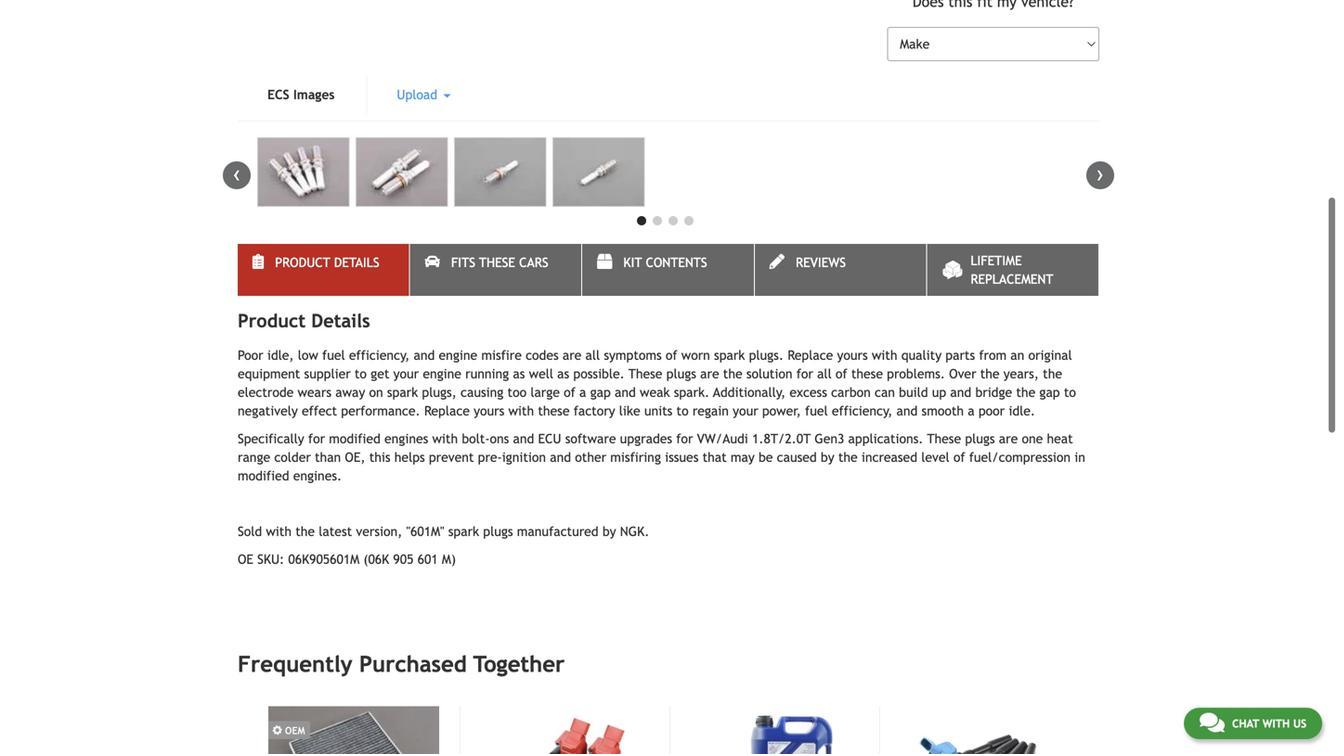Task type: describe. For each thing, give the bounding box(es) containing it.
and down ecu
[[550, 450, 571, 465]]

and up plugs,
[[414, 348, 435, 363]]

together
[[473, 652, 565, 678]]

other
[[575, 450, 606, 465]]

601
[[418, 553, 438, 567]]

2 es#3160981 - 079905626gkt1 -  performance spark plugs - set of four  - oe upgrade spark plugs originally found in the audi rs7. ngk oe# 06k905601m - genuine volkswagen audi - audi volkswagen image from the left
[[356, 138, 448, 207]]

these inside fits these cars link
[[479, 255, 515, 270]]

1.8t/2.0t
[[752, 432, 811, 447]]

charcoal lined cabin filter / fresh air filter image
[[268, 707, 439, 755]]

for inside the poor idle, low fuel efficiency, and engine misfire codes are all symptoms of worn spark plugs. replace yours with quality parts from an original equipment supplier to get your engine running as well as possible. these plugs are the solution for all of these problems. over the years, the electrode wears away on spark plugs, causing too large of a gap and weak spark. additionally, excess carbon can build up and bridge the gap to negatively effect performance. replace yours with these factory like units to regain your power, fuel efficiency, and smooth a poor idle.
[[796, 367, 813, 382]]

0 horizontal spatial to
[[355, 367, 367, 382]]

with right sold
[[266, 525, 292, 540]]

0 vertical spatial product
[[275, 255, 330, 270]]

over
[[949, 367, 976, 382]]

cars
[[519, 255, 548, 270]]

plugs.
[[749, 348, 784, 363]]

colder
[[274, 450, 311, 465]]

chat with us link
[[1184, 708, 1322, 740]]

one
[[1022, 432, 1043, 447]]

0 horizontal spatial spark
[[387, 385, 418, 400]]

can
[[875, 385, 895, 400]]

ecu
[[538, 432, 561, 447]]

fits these cars
[[451, 255, 548, 270]]

low
[[298, 348, 318, 363]]

manufactured
[[517, 525, 599, 540]]

and down over on the right
[[950, 385, 971, 400]]

us
[[1293, 718, 1306, 731]]

factory
[[574, 404, 615, 419]]

oe sku: 06k905601m (06k 905 601 m)
[[238, 553, 456, 567]]

0 vertical spatial modified
[[329, 432, 380, 447]]

1 horizontal spatial a
[[968, 404, 975, 419]]

codes
[[526, 348, 559, 363]]

idle.
[[1009, 404, 1035, 419]]

up
[[932, 385, 946, 400]]

build
[[899, 385, 928, 400]]

performance.
[[341, 404, 420, 419]]

ngk.
[[620, 525, 649, 540]]

this
[[369, 450, 390, 465]]

get
[[371, 367, 389, 382]]

too
[[507, 385, 527, 400]]

plugs inside the poor idle, low fuel efficiency, and engine misfire codes are all symptoms of worn spark plugs. replace yours with quality parts from an original equipment supplier to get your engine running as well as possible. these plugs are the solution for all of these problems. over the years, the electrode wears away on spark plugs, causing too large of a gap and weak spark. additionally, excess carbon can build up and bridge the gap to negatively effect performance. replace yours with these factory like units to regain your power, fuel efficiency, and smooth a poor idle.
[[666, 367, 696, 382]]

causing
[[461, 385, 504, 400]]

2 as from the left
[[557, 367, 569, 382]]

smooth
[[922, 404, 964, 419]]

excess
[[790, 385, 827, 400]]

of left the worn
[[666, 348, 677, 363]]

1 gap from the left
[[590, 385, 611, 400]]

3 es#3160981 - 079905626gkt1 -  performance spark plugs - set of four  - oe upgrade spark plugs originally found in the audi rs7. ngk oe# 06k905601m - genuine volkswagen audi - audi volkswagen image from the left
[[454, 138, 546, 207]]

large
[[530, 385, 560, 400]]

negatively
[[238, 404, 298, 419]]

1 vertical spatial these
[[538, 404, 570, 419]]

the up additionally,
[[723, 367, 742, 382]]

poor
[[978, 404, 1005, 419]]

parts
[[945, 348, 975, 363]]

ecs images
[[267, 87, 335, 102]]

caused
[[777, 450, 817, 465]]

kit contents
[[623, 255, 707, 270]]

than
[[315, 450, 341, 465]]

wears
[[298, 385, 331, 400]]

solution
[[746, 367, 792, 382]]

905
[[393, 553, 414, 567]]

gen3 applications.
[[814, 432, 923, 447]]

power,
[[762, 404, 801, 419]]

idle,
[[267, 348, 294, 363]]

chat
[[1232, 718, 1259, 731]]

are inside specifically for modified engines with bolt-ons and ecu software upgrades for vw/audi 1.8t/2.0t gen3 applications. these plugs are one heat range colder than oe, this helps prevent pre-ignition and other misfiring issues that may be caused by the increased level of fuel/compression in modified engines.
[[999, 432, 1018, 447]]

(06k
[[363, 553, 389, 567]]

bolt-
[[462, 432, 490, 447]]

original
[[1028, 348, 1072, 363]]

lifetime
[[971, 254, 1022, 268]]

increased
[[862, 450, 917, 465]]

latest
[[319, 525, 352, 540]]

replacement
[[971, 272, 1053, 287]]

that
[[702, 450, 727, 465]]

ecs
[[267, 87, 289, 102]]

1 horizontal spatial for
[[676, 432, 693, 447]]

running
[[465, 367, 509, 382]]

kit contents link
[[582, 244, 754, 296]]

"601m"
[[406, 525, 444, 540]]

these inside specifically for modified engines with bolt-ons and ecu software upgrades for vw/audi 1.8t/2.0t gen3 applications. these plugs are one heat range colder than oe, this helps prevent pre-ignition and other misfiring issues that may be caused by the increased level of fuel/compression in modified engines.
[[927, 432, 961, 447]]

like
[[619, 404, 640, 419]]

1 vertical spatial product
[[238, 310, 306, 332]]

reviews
[[796, 255, 846, 270]]

engines.
[[293, 469, 342, 484]]

version,
[[356, 525, 402, 540]]

prevent
[[429, 450, 474, 465]]

with left the 'us'
[[1262, 718, 1290, 731]]

the up the sku: 06k905601m
[[295, 525, 315, 540]]

of up carbon
[[836, 367, 847, 382]]

kit
[[623, 255, 642, 270]]

0 vertical spatial efficiency,
[[349, 348, 410, 363]]

1 horizontal spatial yours
[[837, 348, 868, 363]]

with down the too
[[508, 404, 534, 419]]

0 vertical spatial product details
[[275, 255, 379, 270]]

lifetime replacement
[[971, 254, 1053, 287]]

the up idle.
[[1016, 385, 1035, 400]]

misfire
[[481, 348, 522, 363]]



Task type: vqa. For each thing, say whether or not it's contained in the screenshot.
topmost product details
yes



Task type: locate. For each thing, give the bounding box(es) containing it.
fits
[[451, 255, 475, 270]]

engine up running at left
[[439, 348, 477, 363]]

0 horizontal spatial modified
[[238, 469, 289, 484]]

1 horizontal spatial gap
[[1039, 385, 1060, 400]]

m)
[[442, 553, 456, 567]]

helps
[[394, 450, 425, 465]]

to down the "spark."
[[676, 404, 689, 419]]

1 vertical spatial these
[[628, 367, 662, 382]]

0 horizontal spatial all
[[585, 348, 600, 363]]

gap down original
[[1039, 385, 1060, 400]]

a left poor
[[968, 404, 975, 419]]

oe,
[[345, 450, 365, 465]]

software
[[565, 432, 616, 447]]

1 vertical spatial to
[[1064, 385, 1076, 400]]

by left the ngk.
[[602, 525, 616, 540]]

plugs up the "spark."
[[666, 367, 696, 382]]

from
[[979, 348, 1007, 363]]

to left get
[[355, 367, 367, 382]]

›
[[1097, 162, 1104, 186]]

are right codes
[[563, 348, 581, 363]]

1 vertical spatial spark
[[387, 385, 418, 400]]

engines
[[384, 432, 428, 447]]

1 vertical spatial engine
[[423, 367, 461, 382]]

1 vertical spatial details
[[311, 310, 370, 332]]

comments image
[[1199, 712, 1225, 734]]

gap down possible. at left
[[590, 385, 611, 400]]

of inside specifically for modified engines with bolt-ons and ecu software upgrades for vw/audi 1.8t/2.0t gen3 applications. these plugs are one heat range colder than oe, this helps prevent pre-ignition and other misfiring issues that may be caused by the increased level of fuel/compression in modified engines.
[[953, 450, 965, 465]]

all up possible. at left
[[585, 348, 600, 363]]

a
[[579, 385, 586, 400], [968, 404, 975, 419]]

efficiency, up get
[[349, 348, 410, 363]]

as right 'well' on the left of page
[[557, 367, 569, 382]]

be
[[759, 450, 773, 465]]

1 horizontal spatial replace
[[788, 348, 833, 363]]

1 vertical spatial by
[[602, 525, 616, 540]]

1 horizontal spatial these
[[628, 367, 662, 382]]

0 vertical spatial by
[[821, 450, 834, 465]]

spark right on
[[387, 385, 418, 400]]

1 horizontal spatial efficiency,
[[832, 404, 893, 419]]

your right get
[[393, 367, 419, 382]]

2 horizontal spatial plugs
[[965, 432, 995, 447]]

2 horizontal spatial for
[[796, 367, 813, 382]]

lifetime replacement link
[[927, 244, 1098, 296]]

yours up carbon
[[837, 348, 868, 363]]

contents
[[646, 255, 707, 270]]

4 es#3160981 - 079905626gkt1 -  performance spark plugs - set of four  - oe upgrade spark plugs originally found in the audi rs7. ngk oe# 06k905601m - genuine volkswagen audi - audi volkswagen image from the left
[[552, 138, 645, 207]]

0 vertical spatial all
[[585, 348, 600, 363]]

1 vertical spatial plugs
[[965, 432, 995, 447]]

the down from
[[980, 367, 1000, 382]]

2 vertical spatial these
[[927, 432, 961, 447]]

worn
[[681, 348, 710, 363]]

0 horizontal spatial these
[[479, 255, 515, 270]]

these up level
[[927, 432, 961, 447]]

upgrades
[[620, 432, 672, 447]]

2 horizontal spatial to
[[1064, 385, 1076, 400]]

these inside the poor idle, low fuel efficiency, and engine misfire codes are all symptoms of worn spark plugs. replace yours with quality parts from an original equipment supplier to get your engine running as well as possible. these plugs are the solution for all of these problems. over the years, the electrode wears away on spark plugs, causing too large of a gap and weak spark. additionally, excess carbon can build up and bridge the gap to negatively effect performance. replace yours with these factory like units to regain your power, fuel efficiency, and smooth a poor idle.
[[628, 367, 662, 382]]

0 horizontal spatial for
[[308, 432, 325, 447]]

supplier
[[304, 367, 351, 382]]

bridge
[[975, 385, 1012, 400]]

1 vertical spatial are
[[700, 367, 719, 382]]

for up issues
[[676, 432, 693, 447]]

replace up excess
[[788, 348, 833, 363]]

2 vertical spatial spark
[[448, 525, 479, 540]]

‹
[[233, 162, 240, 186]]

0 horizontal spatial yours
[[474, 404, 504, 419]]

efficiency,
[[349, 348, 410, 363], [832, 404, 893, 419]]

images
[[293, 87, 335, 102]]

1 horizontal spatial spark
[[448, 525, 479, 540]]

these down the large
[[538, 404, 570, 419]]

in
[[1075, 450, 1085, 465]]

0 horizontal spatial as
[[513, 367, 525, 382]]

0 vertical spatial a
[[579, 385, 586, 400]]

fuel/compression
[[969, 450, 1071, 465]]

‹ link
[[223, 162, 251, 190]]

1 vertical spatial your
[[733, 404, 758, 419]]

well
[[529, 367, 553, 382]]

with
[[872, 348, 897, 363], [508, 404, 534, 419], [432, 432, 458, 447], [266, 525, 292, 540], [1262, 718, 1290, 731]]

pre-
[[478, 450, 502, 465]]

0 vertical spatial details
[[334, 255, 379, 270]]

to down original
[[1064, 385, 1076, 400]]

0 horizontal spatial by
[[602, 525, 616, 540]]

for up excess
[[796, 367, 813, 382]]

modified down range
[[238, 469, 289, 484]]

1 horizontal spatial all
[[817, 367, 832, 382]]

ignition
[[502, 450, 546, 465]]

1 horizontal spatial by
[[821, 450, 834, 465]]

0 vertical spatial your
[[393, 367, 419, 382]]

fits these cars link
[[410, 244, 581, 296]]

chat with us
[[1232, 718, 1306, 731]]

0 vertical spatial engine
[[439, 348, 477, 363]]

2 horizontal spatial are
[[999, 432, 1018, 447]]

yours down causing
[[474, 404, 504, 419]]

the
[[723, 367, 742, 382], [980, 367, 1000, 382], [1043, 367, 1062, 382], [1016, 385, 1035, 400], [838, 450, 858, 465], [295, 525, 315, 540]]

1 vertical spatial yours
[[474, 404, 504, 419]]

1 vertical spatial a
[[968, 404, 975, 419]]

misfiring
[[610, 450, 661, 465]]

fuel up supplier
[[322, 348, 345, 363]]

2 gap from the left
[[1039, 385, 1060, 400]]

quality
[[901, 348, 942, 363]]

1 horizontal spatial your
[[733, 404, 758, 419]]

vw/audi
[[697, 432, 748, 447]]

with up problems.
[[872, 348, 897, 363]]

the inside specifically for modified engines with bolt-ons and ecu software upgrades for vw/audi 1.8t/2.0t gen3 applications. these plugs are one heat range colder than oe, this helps prevent pre-ignition and other misfiring issues that may be caused by the increased level of fuel/compression in modified engines.
[[838, 450, 858, 465]]

these up weak
[[628, 367, 662, 382]]

heat
[[1047, 432, 1073, 447]]

0 horizontal spatial replace
[[424, 404, 470, 419]]

0 vertical spatial to
[[355, 367, 367, 382]]

apr upgraded ignition coils - blue - set of four image
[[899, 707, 1069, 755]]

and up like
[[615, 385, 636, 400]]

product
[[275, 255, 330, 270], [238, 310, 306, 332]]

with inside specifically for modified engines with bolt-ons and ecu software upgrades for vw/audi 1.8t/2.0t gen3 applications. these plugs are one heat range colder than oe, this helps prevent pre-ignition and other misfiring issues that may be caused by the increased level of fuel/compression in modified engines.
[[432, 432, 458, 447]]

0 vertical spatial these
[[479, 255, 515, 270]]

replace down plugs,
[[424, 404, 470, 419]]

sold
[[238, 525, 262, 540]]

your down additionally,
[[733, 404, 758, 419]]

specifically
[[238, 432, 304, 447]]

purchased
[[359, 652, 467, 678]]

effect
[[302, 404, 337, 419]]

carbon
[[831, 385, 871, 400]]

weak
[[640, 385, 670, 400]]

0 horizontal spatial fuel
[[322, 348, 345, 363]]

spark
[[714, 348, 745, 363], [387, 385, 418, 400], [448, 525, 479, 540]]

1 horizontal spatial fuel
[[805, 404, 828, 419]]

product details link
[[238, 244, 409, 296]]

1 horizontal spatial modified
[[329, 432, 380, 447]]

0 vertical spatial these
[[851, 367, 883, 382]]

0 vertical spatial replace
[[788, 348, 833, 363]]

a up factory
[[579, 385, 586, 400]]

1 horizontal spatial to
[[676, 404, 689, 419]]

specifically for modified engines with bolt-ons and ecu software upgrades for vw/audi 1.8t/2.0t gen3 applications. these plugs are one heat range colder than oe, this helps prevent pre-ignition and other misfiring issues that may be caused by the increased level of fuel/compression in modified engines.
[[238, 432, 1085, 484]]

plugs inside specifically for modified engines with bolt-ons and ecu software upgrades for vw/audi 1.8t/2.0t gen3 applications. these plugs are one heat range colder than oe, this helps prevent pre-ignition and other misfiring issues that may be caused by the increased level of fuel/compression in modified engines.
[[965, 432, 995, 447]]

poor idle, low fuel efficiency, and engine misfire codes are all symptoms of worn spark plugs. replace yours with quality parts from an original equipment supplier to get your engine running as well as possible. these plugs are the solution for all of these problems. over the years, the electrode wears away on spark plugs, causing too large of a gap and weak spark. additionally, excess carbon can build up and bridge the gap to negatively effect performance. replace yours with these factory like units to regain your power, fuel efficiency, and smooth a poor idle.
[[238, 348, 1076, 419]]

1 vertical spatial efficiency,
[[832, 404, 893, 419]]

issues
[[665, 450, 699, 465]]

modified up oe, in the bottom left of the page
[[329, 432, 380, 447]]

modified
[[329, 432, 380, 447], [238, 469, 289, 484]]

with up prevent on the bottom left
[[432, 432, 458, 447]]

of
[[666, 348, 677, 363], [836, 367, 847, 382], [564, 385, 575, 400], [953, 450, 965, 465]]

2 vertical spatial are
[[999, 432, 1018, 447]]

1 horizontal spatial are
[[700, 367, 719, 382]]

away
[[335, 385, 365, 400]]

1 es#3160981 - 079905626gkt1 -  performance spark plugs - set of four  - oe upgrade spark plugs originally found in the audi rs7. ngk oe# 06k905601m - genuine volkswagen audi - audi volkswagen image from the left
[[257, 138, 349, 207]]

0 horizontal spatial your
[[393, 367, 419, 382]]

es#3160981 - 079905626gkt1 -  performance spark plugs - set of four  - oe upgrade spark plugs originally found in the audi rs7. ngk oe# 06k905601m - genuine volkswagen audi - audi volkswagen image
[[257, 138, 349, 207], [356, 138, 448, 207], [454, 138, 546, 207], [552, 138, 645, 207]]

spark up m)
[[448, 525, 479, 540]]

of right the large
[[564, 385, 575, 400]]

2 horizontal spatial these
[[927, 432, 961, 447]]

› link
[[1086, 162, 1114, 190]]

for up than
[[308, 432, 325, 447]]

0 vertical spatial fuel
[[322, 348, 345, 363]]

are up fuel/compression
[[999, 432, 1018, 447]]

units
[[644, 404, 673, 419]]

and down build
[[896, 404, 918, 419]]

1 vertical spatial modified
[[238, 469, 289, 484]]

2 vertical spatial plugs
[[483, 525, 513, 540]]

0 vertical spatial are
[[563, 348, 581, 363]]

the down original
[[1043, 367, 1062, 382]]

fuel
[[322, 348, 345, 363], [805, 404, 828, 419]]

liqui moly leichtlauf oil service kit (5w-40) image
[[689, 707, 859, 755]]

0 horizontal spatial plugs
[[483, 525, 513, 540]]

as up the too
[[513, 367, 525, 382]]

reviews link
[[755, 244, 926, 296]]

1 horizontal spatial as
[[557, 367, 569, 382]]

the down gen3 applications.
[[838, 450, 858, 465]]

these right fits
[[479, 255, 515, 270]]

are
[[563, 348, 581, 363], [700, 367, 719, 382], [999, 432, 1018, 447]]

0 vertical spatial spark
[[714, 348, 745, 363]]

efficiency, down carbon
[[832, 404, 893, 419]]

of right level
[[953, 450, 965, 465]]

these up carbon
[[851, 367, 883, 382]]

symptoms
[[604, 348, 662, 363]]

1 vertical spatial replace
[[424, 404, 470, 419]]

all up excess
[[817, 367, 832, 382]]

plugs,
[[422, 385, 457, 400]]

0 horizontal spatial these
[[538, 404, 570, 419]]

1 horizontal spatial plugs
[[666, 367, 696, 382]]

0 horizontal spatial efficiency,
[[349, 348, 410, 363]]

for
[[796, 367, 813, 382], [308, 432, 325, 447], [676, 432, 693, 447]]

0 horizontal spatial a
[[579, 385, 586, 400]]

on
[[369, 385, 383, 400]]

are down the worn
[[700, 367, 719, 382]]

regain
[[692, 404, 729, 419]]

1 as from the left
[[513, 367, 525, 382]]

and up the ignition
[[513, 432, 534, 447]]

ecs performance ignition coils - red - set of four image
[[479, 707, 649, 755]]

additionally,
[[713, 385, 786, 400]]

all
[[585, 348, 600, 363], [817, 367, 832, 382]]

0 horizontal spatial gap
[[590, 385, 611, 400]]

fuel down excess
[[805, 404, 828, 419]]

by inside specifically for modified engines with bolt-ons and ecu software upgrades for vw/audi 1.8t/2.0t gen3 applications. these plugs are one heat range colder than oe, this helps prevent pre-ignition and other misfiring issues that may be caused by the increased level of fuel/compression in modified engines.
[[821, 450, 834, 465]]

possible.
[[573, 367, 625, 382]]

plugs down poor
[[965, 432, 995, 447]]

upload
[[397, 87, 441, 102]]

0 vertical spatial yours
[[837, 348, 868, 363]]

spark right the worn
[[714, 348, 745, 363]]

your
[[393, 367, 419, 382], [733, 404, 758, 419]]

plugs left the manufactured
[[483, 525, 513, 540]]

upload button
[[367, 76, 480, 113]]

engine up plugs,
[[423, 367, 461, 382]]

sku: 06k905601m
[[257, 553, 359, 567]]

1 vertical spatial product details
[[238, 310, 370, 332]]

1 horizontal spatial these
[[851, 367, 883, 382]]

these
[[479, 255, 515, 270], [628, 367, 662, 382], [927, 432, 961, 447]]

oe
[[238, 553, 253, 567]]

2 vertical spatial to
[[676, 404, 689, 419]]

by
[[821, 450, 834, 465], [602, 525, 616, 540]]

by right caused
[[821, 450, 834, 465]]

engine
[[439, 348, 477, 363], [423, 367, 461, 382]]

0 horizontal spatial are
[[563, 348, 581, 363]]

range
[[238, 450, 270, 465]]

1 vertical spatial all
[[817, 367, 832, 382]]

0 vertical spatial plugs
[[666, 367, 696, 382]]

equipment
[[238, 367, 300, 382]]

2 horizontal spatial spark
[[714, 348, 745, 363]]

1 vertical spatial fuel
[[805, 404, 828, 419]]

electrode
[[238, 385, 294, 400]]



